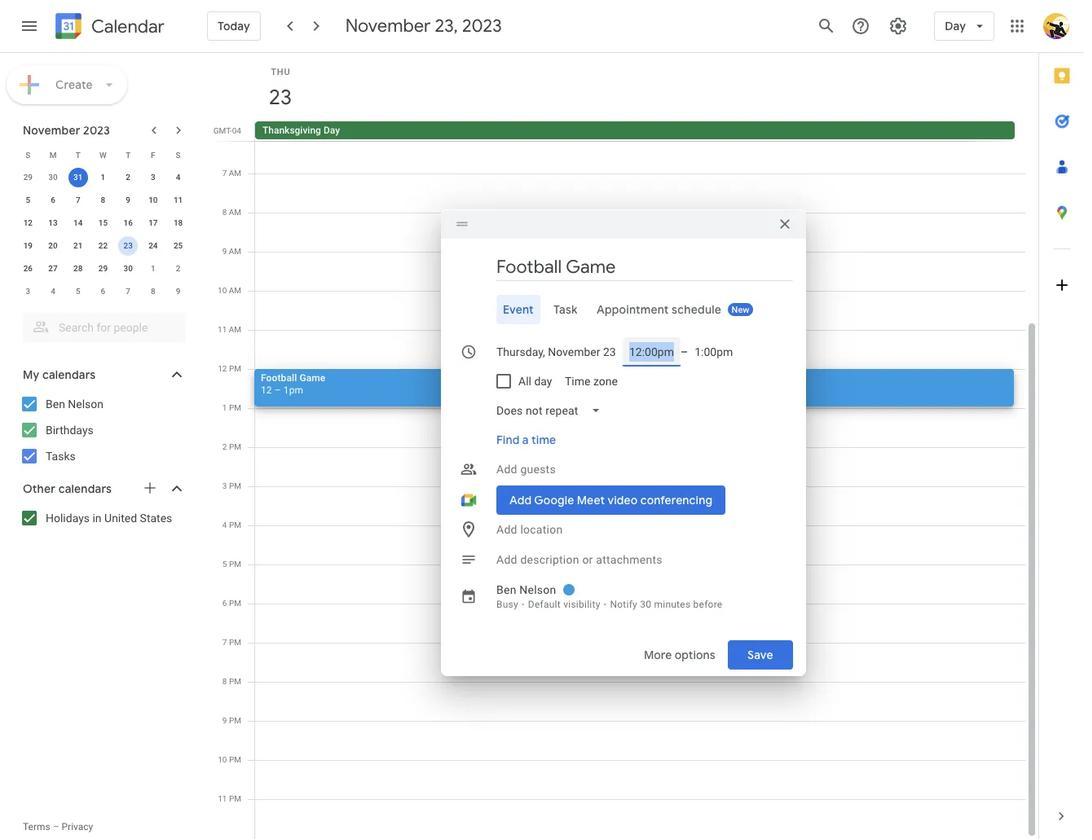 Task type: vqa. For each thing, say whether or not it's contained in the screenshot.
OCTOBER
no



Task type: describe. For each thing, give the bounding box(es) containing it.
8 for the december 8 "element"
[[151, 287, 156, 296]]

notify
[[610, 599, 638, 610]]

8 am
[[222, 208, 241, 217]]

or
[[583, 553, 593, 566]]

7 down october 31, today "element"
[[76, 196, 80, 205]]

1 horizontal spatial 2023
[[462, 15, 502, 38]]

holidays in united states
[[46, 512, 172, 525]]

december 9 element
[[168, 282, 188, 302]]

busy
[[497, 599, 519, 610]]

before
[[694, 599, 723, 610]]

task button
[[547, 295, 584, 324]]

my calendars
[[23, 368, 96, 382]]

0 vertical spatial 6
[[51, 196, 55, 205]]

in
[[93, 512, 102, 525]]

12 pm
[[218, 365, 241, 373]]

other calendars
[[23, 482, 112, 497]]

terms link
[[23, 822, 50, 833]]

11 pm
[[218, 795, 241, 804]]

december 8 element
[[143, 282, 163, 302]]

pm for 3 pm
[[229, 482, 241, 491]]

time
[[532, 433, 556, 447]]

23 grid
[[209, 53, 1039, 840]]

notify 30 minutes before
[[610, 599, 723, 610]]

main drawer image
[[20, 16, 39, 36]]

terms – privacy
[[23, 822, 93, 833]]

december 2 element
[[168, 259, 188, 279]]

pm for 11 pm
[[229, 795, 241, 804]]

17
[[149, 219, 158, 228]]

19 element
[[18, 236, 38, 256]]

21 element
[[68, 236, 88, 256]]

gmt-
[[213, 126, 232, 135]]

18 element
[[168, 214, 188, 233]]

4 for the december 4 element
[[51, 287, 55, 296]]

2 pm
[[223, 443, 241, 452]]

find a time
[[497, 433, 556, 447]]

8 for 8 am
[[222, 208, 227, 217]]

10 for 10 am
[[218, 286, 227, 295]]

schedule
[[672, 302, 722, 317]]

pm for 12 pm
[[229, 365, 241, 373]]

29 element
[[93, 259, 113, 279]]

row containing 12
[[15, 212, 191, 235]]

9 am
[[222, 247, 241, 256]]

thanksgiving day button
[[255, 122, 1015, 139]]

27
[[48, 264, 58, 273]]

default
[[528, 599, 561, 610]]

7 for 7 am
[[222, 169, 227, 178]]

23 inside cell
[[124, 241, 133, 250]]

3 for 3 pm
[[223, 482, 227, 491]]

am for 10 am
[[229, 286, 241, 295]]

1 s from the left
[[26, 150, 30, 159]]

2 for 2 pm
[[223, 443, 227, 452]]

visibility
[[564, 599, 601, 610]]

28
[[73, 264, 83, 273]]

29 for october 29 element
[[23, 173, 33, 182]]

26 element
[[18, 259, 38, 279]]

27 element
[[43, 259, 63, 279]]

december 4 element
[[43, 282, 63, 302]]

description
[[521, 553, 580, 566]]

8 up 15
[[101, 196, 105, 205]]

add for add location
[[497, 523, 518, 536]]

2 for december 2 element
[[176, 264, 181, 273]]

settings menu image
[[889, 16, 909, 36]]

pm for 4 pm
[[229, 521, 241, 530]]

23 cell
[[116, 235, 141, 258]]

4 pm
[[223, 521, 241, 530]]

december 3 element
[[18, 282, 38, 302]]

6 for 6 pm
[[223, 599, 227, 608]]

pm for 2 pm
[[229, 443, 241, 452]]

16 element
[[118, 214, 138, 233]]

pm for 10 pm
[[229, 756, 241, 765]]

pm for 5 pm
[[229, 560, 241, 569]]

12 inside football game 12 – 1pm
[[261, 385, 272, 396]]

2 horizontal spatial 30
[[640, 599, 652, 610]]

december 1 element
[[143, 259, 163, 279]]

13
[[48, 219, 58, 228]]

Search for people text field
[[33, 313, 176, 342]]

23,
[[435, 15, 458, 38]]

calendar element
[[52, 10, 165, 46]]

f
[[151, 150, 155, 159]]

m
[[49, 150, 57, 159]]

11 for 11 pm
[[218, 795, 227, 804]]

4 for 4 pm
[[223, 521, 227, 530]]

9 pm
[[223, 717, 241, 726]]

my
[[23, 368, 39, 382]]

14
[[73, 219, 83, 228]]

5 pm
[[223, 560, 241, 569]]

other
[[23, 482, 56, 497]]

1 t from the left
[[76, 150, 81, 159]]

guests
[[521, 463, 556, 476]]

14 element
[[68, 214, 88, 233]]

3 for december 3 element
[[26, 287, 30, 296]]

find
[[497, 433, 520, 447]]

calendar
[[91, 15, 165, 38]]

football
[[261, 373, 297, 384]]

event
[[503, 302, 534, 317]]

11 element
[[168, 191, 188, 210]]

today button
[[207, 7, 261, 46]]

1 vertical spatial ben
[[497, 583, 517, 597]]

gmt-04
[[213, 126, 241, 135]]

add guests
[[497, 463, 556, 476]]

23 element
[[118, 236, 138, 256]]

today
[[218, 19, 250, 33]]

30 element
[[118, 259, 138, 279]]

1 horizontal spatial ben nelson
[[497, 583, 557, 597]]

1pm
[[284, 385, 303, 396]]

birthdays
[[46, 424, 94, 437]]

november 2023
[[23, 123, 110, 138]]

november 23, 2023
[[346, 15, 502, 38]]

day
[[534, 375, 552, 388]]

30 for october 30 element in the left top of the page
[[48, 173, 58, 182]]

day inside thanksgiving day button
[[324, 125, 340, 136]]

04
[[232, 126, 241, 135]]

game
[[300, 373, 326, 384]]

8 for 8 pm
[[223, 678, 227, 687]]

w
[[100, 150, 107, 159]]

terms
[[23, 822, 50, 833]]

holidays
[[46, 512, 90, 525]]

add guests button
[[490, 455, 793, 484]]

thanksgiving day
[[263, 125, 340, 136]]

football game 12 – 1pm
[[261, 373, 326, 396]]

thanksgiving
[[263, 125, 321, 136]]

16
[[124, 219, 133, 228]]

attachments
[[596, 553, 663, 566]]

event button
[[497, 295, 540, 324]]

create
[[55, 77, 93, 92]]

create button
[[7, 65, 127, 104]]

2 horizontal spatial –
[[681, 345, 688, 358]]

row containing 29
[[15, 166, 191, 189]]

ben inside my calendars 'list'
[[46, 398, 65, 411]]

2 s from the left
[[176, 150, 181, 159]]

22 element
[[93, 236, 113, 256]]

ben nelson inside my calendars 'list'
[[46, 398, 104, 411]]

to element
[[681, 345, 688, 358]]

thursday, november 23 element
[[262, 79, 299, 117]]

november for november 2023
[[23, 123, 80, 138]]

calendars for my calendars
[[42, 368, 96, 382]]

Add title text field
[[497, 255, 793, 279]]

0 horizontal spatial 2023
[[83, 123, 110, 138]]

new element
[[728, 303, 754, 316]]

tasks
[[46, 450, 76, 463]]

a
[[523, 433, 529, 447]]

15
[[98, 219, 108, 228]]



Task type: locate. For each thing, give the bounding box(es) containing it.
12 for 12
[[23, 219, 33, 228]]

row containing 5
[[15, 189, 191, 212]]

1 vertical spatial day
[[324, 125, 340, 136]]

6 down 29 element
[[101, 287, 105, 296]]

t left the f
[[126, 150, 131, 159]]

29 down 22 element
[[98, 264, 108, 273]]

10 up 11 pm
[[218, 756, 227, 765]]

6 pm from the top
[[229, 560, 241, 569]]

day right thanksgiving
[[324, 125, 340, 136]]

23 down thu
[[268, 84, 291, 111]]

1 vertical spatial 23
[[124, 241, 133, 250]]

11 pm from the top
[[229, 756, 241, 765]]

25 element
[[168, 236, 188, 256]]

2 horizontal spatial 12
[[261, 385, 272, 396]]

add location
[[497, 523, 563, 536]]

time
[[565, 375, 591, 388]]

pm up 1 pm
[[229, 365, 241, 373]]

9
[[126, 196, 130, 205], [222, 247, 227, 256], [176, 287, 181, 296], [223, 717, 227, 726]]

1 for 1 pm
[[223, 404, 227, 413]]

1 pm
[[223, 404, 241, 413]]

nelson up "birthdays"
[[68, 398, 104, 411]]

17 element
[[143, 214, 163, 233]]

0 vertical spatial nelson
[[68, 398, 104, 411]]

10 pm from the top
[[229, 717, 241, 726]]

5 down october 29 element
[[26, 196, 30, 205]]

all
[[519, 375, 532, 388]]

10 for 10
[[149, 196, 158, 205]]

pm down 8 pm
[[229, 717, 241, 726]]

6 down october 30 element in the left top of the page
[[51, 196, 55, 205]]

day inside 'day' dropdown button
[[945, 19, 966, 33]]

row up 15
[[15, 189, 191, 212]]

– inside football game 12 – 1pm
[[275, 385, 281, 396]]

all day
[[519, 375, 552, 388]]

0 horizontal spatial november
[[23, 123, 80, 138]]

am down 9 am
[[229, 286, 241, 295]]

ben down my calendars
[[46, 398, 65, 411]]

23
[[268, 84, 291, 111], [124, 241, 133, 250]]

4 pm from the top
[[229, 482, 241, 491]]

2 t from the left
[[126, 150, 131, 159]]

0 vertical spatial –
[[681, 345, 688, 358]]

1 horizontal spatial 30
[[124, 264, 133, 273]]

4 row from the top
[[15, 212, 191, 235]]

pm up 5 pm
[[229, 521, 241, 530]]

12 down football
[[261, 385, 272, 396]]

5 pm from the top
[[229, 521, 241, 530]]

1
[[101, 173, 105, 182], [151, 264, 156, 273], [223, 404, 227, 413]]

1 horizontal spatial 6
[[101, 287, 105, 296]]

1 horizontal spatial tab list
[[1040, 53, 1085, 794]]

30 right notify
[[640, 599, 652, 610]]

18
[[174, 219, 183, 228]]

8 down 7 pm
[[223, 678, 227, 687]]

29 left october 30 element in the left top of the page
[[23, 173, 33, 182]]

24 element
[[143, 236, 163, 256]]

november 2023 grid
[[15, 144, 191, 303]]

5 inside the 23 grid
[[223, 560, 227, 569]]

1 horizontal spatial 2
[[176, 264, 181, 273]]

0 vertical spatial november
[[346, 15, 431, 38]]

1 vertical spatial 3
[[26, 287, 30, 296]]

4 up 11 element
[[176, 173, 181, 182]]

1 horizontal spatial 12
[[218, 365, 227, 373]]

1 vertical spatial add
[[497, 523, 518, 536]]

zone
[[594, 375, 618, 388]]

12 down 11 am
[[218, 365, 227, 373]]

2 row from the top
[[15, 166, 191, 189]]

add
[[497, 463, 518, 476], [497, 523, 518, 536], [497, 553, 518, 566]]

row down 29 element
[[15, 281, 191, 303]]

2 vertical spatial –
[[53, 822, 59, 833]]

3 up 4 pm
[[223, 482, 227, 491]]

6 inside the 23 grid
[[223, 599, 227, 608]]

0 horizontal spatial 4
[[51, 287, 55, 296]]

find a time button
[[490, 425, 563, 455]]

am up 12 pm
[[229, 325, 241, 334]]

ben nelson up "birthdays"
[[46, 398, 104, 411]]

11 down 10 pm
[[218, 795, 227, 804]]

1 vertical spatial 30
[[124, 264, 133, 273]]

0 vertical spatial add
[[497, 463, 518, 476]]

9 down december 2 element
[[176, 287, 181, 296]]

minutes
[[654, 599, 691, 610]]

8 down 7 am
[[222, 208, 227, 217]]

4 am from the top
[[229, 286, 241, 295]]

1 down the w
[[101, 173, 105, 182]]

28 element
[[68, 259, 88, 279]]

3 row from the top
[[15, 189, 191, 212]]

2 vertical spatial 2
[[223, 443, 227, 452]]

–
[[681, 345, 688, 358], [275, 385, 281, 396], [53, 822, 59, 833]]

11 inside row
[[174, 196, 183, 205]]

row up 31 at the left top of the page
[[15, 144, 191, 166]]

ben nelson
[[46, 398, 104, 411], [497, 583, 557, 597]]

25
[[174, 241, 183, 250]]

9 for 9 am
[[222, 247, 227, 256]]

0 vertical spatial 10
[[149, 196, 158, 205]]

1 horizontal spatial –
[[275, 385, 281, 396]]

9 up 10 pm
[[223, 717, 227, 726]]

pm up 3 pm
[[229, 443, 241, 452]]

1 horizontal spatial 23
[[268, 84, 291, 111]]

1 horizontal spatial november
[[346, 15, 431, 38]]

october 29 element
[[18, 168, 38, 188]]

20 element
[[43, 236, 63, 256]]

0 horizontal spatial 5
[[26, 196, 30, 205]]

8 inside "element"
[[151, 287, 156, 296]]

10 up 17
[[149, 196, 158, 205]]

6 for december 6 element
[[101, 287, 105, 296]]

26
[[23, 264, 33, 273]]

other calendars button
[[3, 476, 202, 502]]

2 vertical spatial 5
[[223, 560, 227, 569]]

tab list containing event
[[454, 295, 793, 324]]

3 am from the top
[[229, 247, 241, 256]]

9 for 9 pm
[[223, 717, 227, 726]]

1 vertical spatial november
[[23, 123, 80, 138]]

am for 8 am
[[229, 208, 241, 217]]

2 horizontal spatial 3
[[223, 482, 227, 491]]

9 up 10 am
[[222, 247, 227, 256]]

2023 up the w
[[83, 123, 110, 138]]

0 vertical spatial 12
[[23, 219, 33, 228]]

row containing 3
[[15, 281, 191, 303]]

7 pm
[[223, 639, 241, 647]]

11 up 18
[[174, 196, 183, 205]]

pm for 8 pm
[[229, 678, 241, 687]]

3 down the f
[[151, 173, 156, 182]]

1 down 24 element
[[151, 264, 156, 273]]

0 vertical spatial 30
[[48, 173, 58, 182]]

0 vertical spatial calendars
[[42, 368, 96, 382]]

calendars up in at the bottom of page
[[58, 482, 112, 497]]

row up 29 element
[[15, 235, 191, 258]]

calendar heading
[[88, 15, 165, 38]]

pm up 9 pm
[[229, 678, 241, 687]]

1 vertical spatial 6
[[101, 287, 105, 296]]

pm up 2 pm
[[229, 404, 241, 413]]

8
[[101, 196, 105, 205], [222, 208, 227, 217], [151, 287, 156, 296], [223, 678, 227, 687]]

row up december 6 element
[[15, 258, 191, 281]]

pm up 4 pm
[[229, 482, 241, 491]]

7 for december 7 element
[[126, 287, 130, 296]]

11 for 11
[[174, 196, 183, 205]]

13 element
[[43, 214, 63, 233]]

thu
[[271, 67, 291, 77]]

2
[[126, 173, 130, 182], [176, 264, 181, 273], [223, 443, 227, 452]]

1 am from the top
[[229, 169, 241, 178]]

my calendars button
[[3, 362, 202, 388]]

3 pm from the top
[[229, 443, 241, 452]]

3 pm
[[223, 482, 241, 491]]

1 horizontal spatial 3
[[151, 173, 156, 182]]

october 30 element
[[43, 168, 63, 188]]

Start time text field
[[630, 342, 674, 362]]

0 horizontal spatial t
[[76, 150, 81, 159]]

appointment
[[597, 302, 669, 317]]

row group
[[15, 166, 191, 303]]

0 horizontal spatial ben nelson
[[46, 398, 104, 411]]

7 am
[[222, 169, 241, 178]]

pm for 7 pm
[[229, 639, 241, 647]]

october 31, today element
[[68, 168, 88, 188]]

0 horizontal spatial 6
[[51, 196, 55, 205]]

pm for 1 pm
[[229, 404, 241, 413]]

5 up "6 pm"
[[223, 560, 227, 569]]

0 horizontal spatial 12
[[23, 219, 33, 228]]

2 vertical spatial 10
[[218, 756, 227, 765]]

2 vertical spatial 4
[[223, 521, 227, 530]]

None search field
[[0, 307, 202, 342]]

november for november 23, 2023
[[346, 15, 431, 38]]

5 row from the top
[[15, 235, 191, 258]]

2023 right 23,
[[462, 15, 502, 38]]

5 for 5 pm
[[223, 560, 227, 569]]

12 up 19 on the left top of page
[[23, 219, 33, 228]]

5 down 28 element
[[76, 287, 80, 296]]

3 down 26 element
[[26, 287, 30, 296]]

10 element
[[143, 191, 163, 210]]

11 for 11 am
[[218, 325, 227, 334]]

10 inside row
[[149, 196, 158, 205]]

row down the w
[[15, 166, 191, 189]]

30 down m
[[48, 173, 58, 182]]

10
[[149, 196, 158, 205], [218, 286, 227, 295], [218, 756, 227, 765]]

location
[[521, 523, 563, 536]]

2 vertical spatial 1
[[223, 404, 227, 413]]

1 for december 1 element
[[151, 264, 156, 273]]

pm down 5 pm
[[229, 599, 241, 608]]

2 vertical spatial 6
[[223, 599, 227, 608]]

24
[[149, 241, 158, 250]]

10 am
[[218, 286, 241, 295]]

0 horizontal spatial s
[[26, 150, 30, 159]]

22
[[98, 241, 108, 250]]

pm down 9 pm
[[229, 756, 241, 765]]

thu 23
[[268, 67, 291, 111]]

pm up "6 pm"
[[229, 560, 241, 569]]

row containing 19
[[15, 235, 191, 258]]

row containing s
[[15, 144, 191, 166]]

– right terms
[[53, 822, 59, 833]]

2 horizontal spatial 2
[[223, 443, 227, 452]]

6 row from the top
[[15, 258, 191, 281]]

10 for 10 pm
[[218, 756, 227, 765]]

add inside dropdown button
[[497, 463, 518, 476]]

6
[[51, 196, 55, 205], [101, 287, 105, 296], [223, 599, 227, 608]]

am up 8 am
[[229, 169, 241, 178]]

2 add from the top
[[497, 523, 518, 536]]

add description or attachments
[[497, 553, 663, 566]]

task
[[553, 302, 578, 317]]

1 vertical spatial 11
[[218, 325, 227, 334]]

1 horizontal spatial 4
[[176, 173, 181, 182]]

1 horizontal spatial s
[[176, 150, 181, 159]]

1 down 12 pm
[[223, 404, 227, 413]]

30 down 23 element
[[124, 264, 133, 273]]

8 pm
[[223, 678, 241, 687]]

1 add from the top
[[497, 463, 518, 476]]

1 inside the 23 grid
[[223, 404, 227, 413]]

1 vertical spatial 12
[[218, 365, 227, 373]]

31
[[73, 173, 83, 182]]

row up 22
[[15, 212, 191, 235]]

row containing 26
[[15, 258, 191, 281]]

ben up busy
[[497, 583, 517, 597]]

1 horizontal spatial 5
[[76, 287, 80, 296]]

0 horizontal spatial –
[[53, 822, 59, 833]]

2 horizontal spatial 4
[[223, 521, 227, 530]]

0 horizontal spatial 3
[[26, 287, 30, 296]]

1 vertical spatial 10
[[218, 286, 227, 295]]

0 vertical spatial 2
[[126, 173, 130, 182]]

november left 23,
[[346, 15, 431, 38]]

1 vertical spatial 29
[[98, 264, 108, 273]]

11 down 10 am
[[218, 325, 227, 334]]

2 vertical spatial 12
[[261, 385, 272, 396]]

2 am from the top
[[229, 208, 241, 217]]

1 vertical spatial 2023
[[83, 123, 110, 138]]

my calendars list
[[3, 391, 202, 470]]

21
[[73, 241, 83, 250]]

default visibility
[[528, 599, 601, 610]]

day button
[[935, 7, 995, 46]]

privacy link
[[62, 822, 93, 833]]

End time text field
[[695, 342, 734, 362]]

december 5 element
[[68, 282, 88, 302]]

pm down 10 pm
[[229, 795, 241, 804]]

am down 7 am
[[229, 208, 241, 217]]

6 down 5 pm
[[223, 599, 227, 608]]

4 down 27 'element'
[[51, 287, 55, 296]]

s up october 29 element
[[26, 150, 30, 159]]

am
[[229, 169, 241, 178], [229, 208, 241, 217], [229, 247, 241, 256], [229, 286, 241, 295], [229, 325, 241, 334]]

– down football
[[275, 385, 281, 396]]

1 vertical spatial 5
[[76, 287, 80, 296]]

0 vertical spatial 11
[[174, 196, 183, 205]]

1 horizontal spatial 29
[[98, 264, 108, 273]]

t
[[76, 150, 81, 159], [126, 150, 131, 159]]

2 up 16
[[126, 173, 130, 182]]

0 horizontal spatial 29
[[23, 173, 33, 182]]

12 inside 12 "element"
[[23, 219, 33, 228]]

1 vertical spatial –
[[275, 385, 281, 396]]

ben nelson up default
[[497, 583, 557, 597]]

1 vertical spatial calendars
[[58, 482, 112, 497]]

2 horizontal spatial 5
[[223, 560, 227, 569]]

am for 11 am
[[229, 325, 241, 334]]

11 am
[[218, 325, 241, 334]]

7 down 30 element
[[126, 287, 130, 296]]

0 vertical spatial 2023
[[462, 15, 502, 38]]

29 for 29 element
[[98, 264, 108, 273]]

row group containing 29
[[15, 166, 191, 303]]

am for 7 am
[[229, 169, 241, 178]]

day
[[945, 19, 966, 33], [324, 125, 340, 136]]

1 vertical spatial 1
[[151, 264, 156, 273]]

1 pm from the top
[[229, 365, 241, 373]]

nelson inside my calendars 'list'
[[68, 398, 104, 411]]

s right the f
[[176, 150, 181, 159]]

new
[[732, 305, 750, 315]]

8 down december 1 element
[[151, 287, 156, 296]]

15 element
[[93, 214, 113, 233]]

7 row from the top
[[15, 281, 191, 303]]

23 down 16 element at top
[[124, 241, 133, 250]]

thanksgiving day row
[[248, 122, 1039, 141]]

0 horizontal spatial nelson
[[68, 398, 104, 411]]

add down "find"
[[497, 463, 518, 476]]

0 horizontal spatial 23
[[124, 241, 133, 250]]

december 6 element
[[93, 282, 113, 302]]

12 element
[[18, 214, 38, 233]]

5 for december 5 element
[[76, 287, 80, 296]]

0 horizontal spatial 30
[[48, 173, 58, 182]]

11
[[174, 196, 183, 205], [218, 325, 227, 334], [218, 795, 227, 804]]

8 pm from the top
[[229, 639, 241, 647]]

0 vertical spatial 1
[[101, 173, 105, 182]]

7
[[222, 169, 227, 178], [76, 196, 80, 205], [126, 287, 130, 296], [223, 639, 227, 647]]

2 horizontal spatial 1
[[223, 404, 227, 413]]

0 horizontal spatial ben
[[46, 398, 65, 411]]

31 cell
[[66, 166, 91, 189]]

5 am from the top
[[229, 325, 241, 334]]

add for add description or attachments
[[497, 553, 518, 566]]

december 7 element
[[118, 282, 138, 302]]

0 vertical spatial day
[[945, 19, 966, 33]]

november up m
[[23, 123, 80, 138]]

day right the settings menu image on the right of the page
[[945, 19, 966, 33]]

2 up 3 pm
[[223, 443, 227, 452]]

12 pm from the top
[[229, 795, 241, 804]]

add for add guests
[[497, 463, 518, 476]]

0 vertical spatial 5
[[26, 196, 30, 205]]

1 horizontal spatial day
[[945, 19, 966, 33]]

add other calendars image
[[142, 480, 158, 497]]

0 horizontal spatial day
[[324, 125, 340, 136]]

0 vertical spatial 4
[[176, 173, 181, 182]]

1 row from the top
[[15, 144, 191, 166]]

3 add from the top
[[497, 553, 518, 566]]

pm for 6 pm
[[229, 599, 241, 608]]

add down add location
[[497, 553, 518, 566]]

united
[[104, 512, 137, 525]]

am down 8 am
[[229, 247, 241, 256]]

4
[[176, 173, 181, 182], [51, 287, 55, 296], [223, 521, 227, 530]]

am for 9 am
[[229, 247, 241, 256]]

7 down "6 pm"
[[223, 639, 227, 647]]

add left location at the bottom
[[497, 523, 518, 536]]

tab list
[[1040, 53, 1085, 794], [454, 295, 793, 324]]

2 pm from the top
[[229, 404, 241, 413]]

t up 31 at the left top of the page
[[76, 150, 81, 159]]

20
[[48, 241, 58, 250]]

0 horizontal spatial 2
[[126, 173, 130, 182]]

2 horizontal spatial 6
[[223, 599, 227, 608]]

time zone
[[565, 375, 618, 388]]

0 vertical spatial ben
[[46, 398, 65, 411]]

4 inside the 23 grid
[[223, 521, 227, 530]]

– left end time text box
[[681, 345, 688, 358]]

2 vertical spatial 11
[[218, 795, 227, 804]]

time zone button
[[559, 367, 625, 396]]

0 vertical spatial 29
[[23, 173, 33, 182]]

s
[[26, 150, 30, 159], [176, 150, 181, 159]]

1 horizontal spatial nelson
[[520, 583, 557, 597]]

0 horizontal spatial 1
[[101, 173, 105, 182]]

1 vertical spatial 4
[[51, 287, 55, 296]]

nelson up default
[[520, 583, 557, 597]]

1 horizontal spatial 1
[[151, 264, 156, 273]]

2 down '25' element
[[176, 264, 181, 273]]

None field
[[490, 396, 614, 425]]

19
[[23, 241, 33, 250]]

30 for 30 element
[[124, 264, 133, 273]]

9 pm from the top
[[229, 678, 241, 687]]

2 vertical spatial 30
[[640, 599, 652, 610]]

1 vertical spatial ben nelson
[[497, 583, 557, 597]]

Start date text field
[[497, 342, 616, 362]]

1 horizontal spatial t
[[126, 150, 131, 159]]

4 up 5 pm
[[223, 521, 227, 530]]

7 pm from the top
[[229, 599, 241, 608]]

pm for 9 pm
[[229, 717, 241, 726]]

calendars for other calendars
[[58, 482, 112, 497]]

2 vertical spatial add
[[497, 553, 518, 566]]

7 for 7 pm
[[223, 639, 227, 647]]

row
[[15, 144, 191, 166], [15, 166, 191, 189], [15, 189, 191, 212], [15, 212, 191, 235], [15, 235, 191, 258], [15, 258, 191, 281], [15, 281, 191, 303]]

0 vertical spatial 23
[[268, 84, 291, 111]]

calendars right my
[[42, 368, 96, 382]]

6 pm
[[223, 599, 241, 608]]

0 vertical spatial 3
[[151, 173, 156, 182]]

9 up 16
[[126, 196, 130, 205]]

10 up 11 am
[[218, 286, 227, 295]]

7 up 8 am
[[222, 169, 227, 178]]

states
[[140, 512, 172, 525]]

0 horizontal spatial tab list
[[454, 295, 793, 324]]

12 for 12 pm
[[218, 365, 227, 373]]

10 pm
[[218, 756, 241, 765]]

9 for december 9 element
[[176, 287, 181, 296]]

1 vertical spatial nelson
[[520, 583, 557, 597]]

pm down "6 pm"
[[229, 639, 241, 647]]

2 vertical spatial 3
[[223, 482, 227, 491]]



